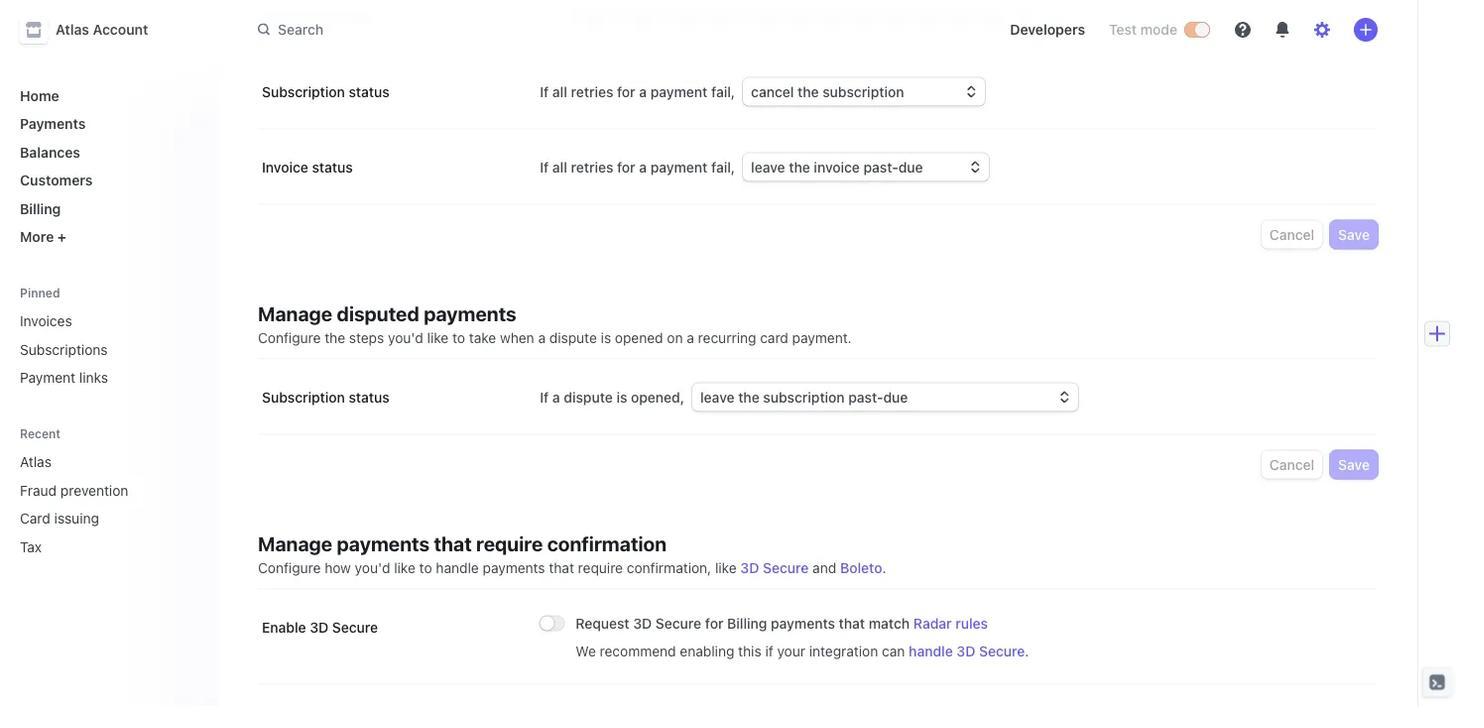 Task type: describe. For each thing, give the bounding box(es) containing it.
card
[[20, 510, 50, 527]]

1 save button from the top
[[1331, 221, 1378, 249]]

recent
[[20, 427, 61, 441]]

if for manage disputed payments
[[540, 389, 549, 405]]

1 vertical spatial handle
[[909, 643, 953, 659]]

3d down rules
[[957, 643, 976, 659]]

enable
[[262, 619, 306, 635]]

status for customer emails
[[349, 83, 390, 100]]

if a dispute is opened,
[[540, 389, 685, 405]]

account
[[93, 21, 148, 38]]

3d right enable
[[310, 619, 329, 635]]

search
[[278, 21, 324, 37]]

pinned
[[20, 286, 60, 300]]

request 3d secure for billing payments that match radar rules
[[576, 615, 988, 632]]

cancel button for first save button from the top
[[1262, 221, 1323, 249]]

radar rules link
[[914, 614, 988, 634]]

fail, for invoice status
[[711, 159, 735, 175]]

3d up "recommend"
[[633, 615, 652, 632]]

tax link
[[12, 531, 175, 563]]

atlas for atlas account
[[56, 21, 89, 38]]

cancel button for second save button
[[1262, 451, 1323, 479]]

more
[[20, 229, 54, 245]]

1 horizontal spatial require
[[578, 560, 623, 576]]

send emails to customers to update failed card payment methods
[[576, 8, 1006, 24]]

home
[[20, 87, 59, 104]]

0 horizontal spatial require
[[476, 532, 543, 556]]

payment links link
[[12, 362, 202, 394]]

tax
[[20, 539, 42, 555]]

handle inside 'manage payments that require confirmation configure how you'd like to handle payments that require confirmation, like 3d secure and boleto .'
[[436, 560, 479, 576]]

pinned navigation links element
[[12, 285, 202, 394]]

disputed
[[337, 302, 419, 325]]

payments inside manage disputed payments configure the steps you'd like to take when a dispute is opened on a recurring card payment.
[[424, 302, 517, 325]]

balances
[[20, 144, 80, 160]]

payment
[[20, 370, 75, 386]]

notifications image
[[1275, 22, 1291, 38]]

when
[[500, 329, 534, 346]]

fraud prevention
[[20, 482, 128, 499]]

1 horizontal spatial .
[[1025, 643, 1029, 659]]

secure up enabling on the bottom of page
[[656, 615, 702, 632]]

2 save button from the top
[[1331, 451, 1378, 479]]

1 vertical spatial dispute
[[564, 389, 613, 405]]

you'd inside manage disputed payments configure the steps you'd like to take when a dispute is opened on a recurring card payment.
[[388, 329, 423, 346]]

2 horizontal spatial like
[[715, 560, 737, 576]]

we recommend enabling this if your integration can handle 3d secure .
[[576, 643, 1029, 659]]

pinned element
[[12, 305, 202, 394]]

and
[[813, 560, 837, 576]]

test
[[1109, 21, 1137, 38]]

card issuing
[[20, 510, 99, 527]]

all for invoice status
[[553, 159, 567, 175]]

card inside manage disputed payments configure the steps you'd like to take when a dispute is opened on a recurring card payment.
[[760, 329, 789, 346]]

all for subscription status
[[553, 83, 567, 100]]

1 vertical spatial status
[[312, 159, 353, 175]]

2 horizontal spatial that
[[839, 615, 865, 632]]

if all retries for a payment fail, for invoice status
[[540, 159, 735, 175]]

0 vertical spatial card
[[855, 8, 884, 24]]

invoices link
[[12, 305, 202, 337]]

manage for manage disputed payments
[[258, 302, 332, 325]]

save for second save button
[[1339, 456, 1370, 473]]

billing inside billing link
[[20, 200, 61, 217]]

payments
[[20, 116, 86, 132]]

emails for customer
[[330, 8, 372, 24]]

on
[[667, 329, 683, 346]]

customers link
[[12, 164, 202, 196]]

issuing
[[54, 510, 99, 527]]

. inside 'manage payments that require confirmation configure how you'd like to handle payments that require confirmation, like 3d secure and boleto .'
[[883, 560, 887, 576]]

fraud prevention link
[[12, 474, 175, 507]]

for for subscription status
[[617, 83, 636, 100]]

test mode
[[1109, 21, 1178, 38]]

update
[[766, 8, 812, 24]]

links
[[79, 370, 108, 386]]

more +
[[20, 229, 66, 245]]

atlas account button
[[20, 16, 168, 44]]

to left update
[[749, 8, 762, 24]]

invoice status
[[262, 159, 353, 175]]

payment.
[[792, 329, 852, 346]]

we
[[576, 643, 596, 659]]

atlas link
[[12, 446, 175, 478]]

core navigation links element
[[12, 79, 202, 253]]

recurring
[[698, 329, 756, 346]]

emails for send
[[613, 8, 655, 24]]

rules
[[956, 615, 988, 632]]

retries for subscription status
[[571, 83, 614, 100]]

subscription for manage disputed payments
[[262, 389, 345, 405]]

prevention
[[60, 482, 128, 499]]

1 horizontal spatial billing
[[727, 615, 767, 632]]

atlas account
[[56, 21, 148, 38]]

mode
[[1141, 21, 1178, 38]]

recent navigation links element
[[0, 426, 218, 563]]

secure inside 'manage payments that require confirmation configure how you'd like to handle payments that require confirmation, like 3d secure and boleto .'
[[763, 560, 809, 576]]

home link
[[12, 79, 202, 112]]

if all retries for a payment fail, for subscription status
[[540, 83, 735, 100]]

you'd inside 'manage payments that require confirmation configure how you'd like to handle payments that require confirmation, like 3d secure and boleto .'
[[355, 560, 390, 576]]

invoices
[[20, 313, 72, 329]]

settings image
[[1315, 22, 1331, 38]]

this
[[738, 643, 762, 659]]

handle 3d secure link
[[909, 641, 1025, 661]]

1 horizontal spatial is
[[617, 389, 627, 405]]

configure inside manage disputed payments configure the steps you'd like to take when a dispute is opened on a recurring card payment.
[[258, 329, 321, 346]]

billing link
[[12, 192, 202, 225]]

how
[[325, 560, 351, 576]]

customer
[[262, 8, 326, 24]]

cancel for first save button from the top's cancel button
[[1270, 226, 1315, 243]]



Task type: locate. For each thing, give the bounding box(es) containing it.
card right 'failed'
[[855, 8, 884, 24]]

2 vertical spatial payment
[[651, 159, 708, 175]]

1 if from the top
[[540, 83, 549, 100]]

integration
[[809, 643, 878, 659]]

2 if from the top
[[540, 159, 549, 175]]

+
[[57, 229, 66, 245]]

enabling
[[680, 643, 735, 659]]

is inside manage disputed payments configure the steps you'd like to take when a dispute is opened on a recurring card payment.
[[601, 329, 611, 346]]

status down customer emails
[[349, 83, 390, 100]]

dispute inside manage disputed payments configure the steps you'd like to take when a dispute is opened on a recurring card payment.
[[550, 329, 597, 346]]

payment for invoice status
[[651, 159, 708, 175]]

0 horizontal spatial atlas
[[20, 454, 52, 470]]

if
[[765, 643, 774, 659]]

to right how
[[419, 560, 432, 576]]

2 configure from the top
[[258, 560, 321, 576]]

0 horizontal spatial like
[[394, 560, 416, 576]]

0 vertical spatial for
[[617, 83, 636, 100]]

configure left how
[[258, 560, 321, 576]]

help image
[[1235, 22, 1251, 38]]

manage up the
[[258, 302, 332, 325]]

secure left and
[[763, 560, 809, 576]]

require left "confirmation"
[[476, 532, 543, 556]]

1 vertical spatial for
[[617, 159, 636, 175]]

2 all from the top
[[553, 159, 567, 175]]

methods
[[949, 8, 1006, 24]]

1 cancel from the top
[[1270, 226, 1315, 243]]

2 fail, from the top
[[711, 159, 735, 175]]

card right 'recurring'
[[760, 329, 789, 346]]

match
[[869, 615, 910, 632]]

2 vertical spatial if
[[540, 389, 549, 405]]

customers
[[676, 8, 745, 24]]

to inside 'manage payments that require confirmation configure how you'd like to handle payments that require confirmation, like 3d secure and boleto .'
[[419, 560, 432, 576]]

like right how
[[394, 560, 416, 576]]

0 vertical spatial cancel
[[1270, 226, 1315, 243]]

1 manage from the top
[[258, 302, 332, 325]]

manage for manage payments that require confirmation
[[258, 532, 332, 556]]

configure left the
[[258, 329, 321, 346]]

fail,
[[711, 83, 735, 100], [711, 159, 735, 175]]

customers
[[20, 172, 93, 189]]

payment for subscription status
[[651, 83, 708, 100]]

to inside manage disputed payments configure the steps you'd like to take when a dispute is opened on a recurring card payment.
[[452, 329, 465, 346]]

configure inside 'manage payments that require confirmation configure how you'd like to handle payments that require confirmation, like 3d secure and boleto .'
[[258, 560, 321, 576]]

1 vertical spatial that
[[549, 560, 574, 576]]

0 vertical spatial if all retries for a payment fail,
[[540, 83, 735, 100]]

atlas up 'fraud'
[[20, 454, 52, 470]]

handle
[[436, 560, 479, 576], [909, 643, 953, 659]]

0 vertical spatial dispute
[[550, 329, 597, 346]]

1 vertical spatial all
[[553, 159, 567, 175]]

1 horizontal spatial that
[[549, 560, 574, 576]]

if all retries for a payment fail,
[[540, 83, 735, 100], [540, 159, 735, 175]]

0 horizontal spatial billing
[[20, 200, 61, 217]]

secure down how
[[332, 619, 378, 635]]

0 vertical spatial retries
[[571, 83, 614, 100]]

to left customers
[[659, 8, 672, 24]]

secure
[[763, 560, 809, 576], [656, 615, 702, 632], [332, 619, 378, 635], [979, 643, 1025, 659]]

emails right send
[[613, 8, 655, 24]]

if for customer emails
[[540, 83, 549, 100]]

1 vertical spatial configure
[[258, 560, 321, 576]]

2 retries from the top
[[571, 159, 614, 175]]

2 subscription status from the top
[[262, 389, 390, 405]]

0 horizontal spatial .
[[883, 560, 887, 576]]

invoice
[[262, 159, 308, 175]]

manage
[[258, 302, 332, 325], [258, 532, 332, 556]]

0 vertical spatial save button
[[1331, 221, 1378, 249]]

0 vertical spatial status
[[349, 83, 390, 100]]

3d up request 3d secure for billing payments that match radar rules
[[741, 560, 759, 576]]

0 vertical spatial subscription
[[262, 83, 345, 100]]

0 vertical spatial you'd
[[388, 329, 423, 346]]

boleto link
[[840, 558, 883, 578]]

all
[[553, 83, 567, 100], [553, 159, 567, 175]]

developers link
[[1002, 14, 1093, 46]]

retries
[[571, 83, 614, 100], [571, 159, 614, 175]]

0 vertical spatial payment
[[888, 8, 945, 24]]

cancel for cancel button corresponding to second save button
[[1270, 456, 1315, 473]]

take
[[469, 329, 496, 346]]

save
[[1339, 226, 1370, 243], [1339, 456, 1370, 473]]

1 vertical spatial if
[[540, 159, 549, 175]]

radar
[[914, 615, 952, 632]]

is
[[601, 329, 611, 346], [617, 389, 627, 405]]

status down steps
[[349, 389, 390, 405]]

balances link
[[12, 136, 202, 168]]

manage inside manage disputed payments configure the steps you'd like to take when a dispute is opened on a recurring card payment.
[[258, 302, 332, 325]]

1 vertical spatial billing
[[727, 615, 767, 632]]

subscriptions
[[20, 341, 108, 358]]

save for first save button from the top
[[1339, 226, 1370, 243]]

0 vertical spatial manage
[[258, 302, 332, 325]]

1 vertical spatial save button
[[1331, 451, 1378, 479]]

subscriptions link
[[12, 333, 202, 366]]

2 vertical spatial for
[[705, 615, 724, 632]]

fraud
[[20, 482, 57, 499]]

2 vertical spatial status
[[349, 389, 390, 405]]

subscription status for customer emails
[[262, 83, 390, 100]]

1 horizontal spatial handle
[[909, 643, 953, 659]]

Search text field
[[246, 12, 806, 48]]

0 vertical spatial require
[[476, 532, 543, 556]]

you'd right how
[[355, 560, 390, 576]]

1 vertical spatial you'd
[[355, 560, 390, 576]]

1 configure from the top
[[258, 329, 321, 346]]

1 emails from the left
[[330, 8, 372, 24]]

manage payments that require confirmation configure how you'd like to handle payments that require confirmation, like 3d secure and boleto .
[[258, 532, 887, 576]]

dispute left opened,
[[564, 389, 613, 405]]

1 vertical spatial .
[[1025, 643, 1029, 659]]

1 vertical spatial save
[[1339, 456, 1370, 473]]

payment links
[[20, 370, 108, 386]]

is left opened,
[[617, 389, 627, 405]]

0 vertical spatial .
[[883, 560, 887, 576]]

your
[[777, 643, 806, 659]]

like left 3d secure link
[[715, 560, 737, 576]]

1 vertical spatial is
[[617, 389, 627, 405]]

2 emails from the left
[[613, 8, 655, 24]]

enable 3d secure
[[262, 619, 378, 635]]

1 horizontal spatial atlas
[[56, 21, 89, 38]]

3d secure link
[[741, 558, 809, 578]]

you'd
[[388, 329, 423, 346], [355, 560, 390, 576]]

0 horizontal spatial that
[[434, 532, 472, 556]]

like inside manage disputed payments configure the steps you'd like to take when a dispute is opened on a recurring card payment.
[[427, 329, 449, 346]]

subscription down the
[[262, 389, 345, 405]]

recent element
[[0, 446, 218, 563]]

1 all from the top
[[553, 83, 567, 100]]

subscription status down search
[[262, 83, 390, 100]]

recommend
[[600, 643, 676, 659]]

1 vertical spatial payment
[[651, 83, 708, 100]]

like
[[427, 329, 449, 346], [394, 560, 416, 576], [715, 560, 737, 576]]

manage inside 'manage payments that require confirmation configure how you'd like to handle payments that require confirmation, like 3d secure and boleto .'
[[258, 532, 332, 556]]

1 vertical spatial fail,
[[711, 159, 735, 175]]

atlas for atlas
[[20, 454, 52, 470]]

subscription
[[262, 83, 345, 100], [262, 389, 345, 405]]

0 horizontal spatial handle
[[436, 560, 479, 576]]

manage up how
[[258, 532, 332, 556]]

like left take
[[427, 329, 449, 346]]

2 cancel from the top
[[1270, 456, 1315, 473]]

0 horizontal spatial emails
[[330, 8, 372, 24]]

dispute right when
[[550, 329, 597, 346]]

0 vertical spatial fail,
[[711, 83, 735, 100]]

atlas inside button
[[56, 21, 89, 38]]

for for invoice status
[[617, 159, 636, 175]]

boleto
[[840, 560, 883, 576]]

2 subscription from the top
[[262, 389, 345, 405]]

1 horizontal spatial like
[[427, 329, 449, 346]]

1 vertical spatial card
[[760, 329, 789, 346]]

confirmation,
[[627, 560, 712, 576]]

payments link
[[12, 108, 202, 140]]

save button
[[1331, 221, 1378, 249], [1331, 451, 1378, 479]]

you'd down disputed at the left of page
[[388, 329, 423, 346]]

0 vertical spatial cancel button
[[1262, 221, 1323, 249]]

status for manage disputed payments
[[349, 389, 390, 405]]

payment
[[888, 8, 945, 24], [651, 83, 708, 100], [651, 159, 708, 175]]

2 if all retries for a payment fail, from the top
[[540, 159, 735, 175]]

0 vertical spatial all
[[553, 83, 567, 100]]

1 retries from the top
[[571, 83, 614, 100]]

if
[[540, 83, 549, 100], [540, 159, 549, 175], [540, 389, 549, 405]]

1 horizontal spatial card
[[855, 8, 884, 24]]

1 fail, from the top
[[711, 83, 735, 100]]

1 cancel button from the top
[[1262, 221, 1323, 249]]

Search search field
[[246, 12, 806, 48]]

secure down rules
[[979, 643, 1025, 659]]

subscription down search
[[262, 83, 345, 100]]

can
[[882, 643, 905, 659]]

0 horizontal spatial card
[[760, 329, 789, 346]]

card issuing link
[[12, 503, 175, 535]]

1 vertical spatial if all retries for a payment fail,
[[540, 159, 735, 175]]

0 vertical spatial billing
[[20, 200, 61, 217]]

request
[[576, 615, 630, 632]]

billing up this
[[727, 615, 767, 632]]

3d
[[741, 560, 759, 576], [633, 615, 652, 632], [310, 619, 329, 635], [957, 643, 976, 659]]

2 save from the top
[[1339, 456, 1370, 473]]

3 if from the top
[[540, 389, 549, 405]]

subscription status
[[262, 83, 390, 100], [262, 389, 390, 405]]

1 vertical spatial require
[[578, 560, 623, 576]]

0 vertical spatial is
[[601, 329, 611, 346]]

fail, for subscription status
[[711, 83, 735, 100]]

2 cancel button from the top
[[1262, 451, 1323, 479]]

developers
[[1010, 21, 1085, 38]]

opened,
[[631, 389, 685, 405]]

1 horizontal spatial emails
[[613, 8, 655, 24]]

send
[[576, 8, 609, 24]]

0 vertical spatial if
[[540, 83, 549, 100]]

1 subscription from the top
[[262, 83, 345, 100]]

confirmation
[[547, 532, 667, 556]]

require down "confirmation"
[[578, 560, 623, 576]]

0 horizontal spatial is
[[601, 329, 611, 346]]

0 vertical spatial save
[[1339, 226, 1370, 243]]

cancel
[[1270, 226, 1315, 243], [1270, 456, 1315, 473]]

0 vertical spatial subscription status
[[262, 83, 390, 100]]

0 vertical spatial atlas
[[56, 21, 89, 38]]

atlas left account
[[56, 21, 89, 38]]

3d inside 'manage payments that require confirmation configure how you'd like to handle payments that require confirmation, like 3d secure and boleto .'
[[741, 560, 759, 576]]

subscription for customer emails
[[262, 83, 345, 100]]

status
[[349, 83, 390, 100], [312, 159, 353, 175], [349, 389, 390, 405]]

emails right search
[[330, 8, 372, 24]]

0 vertical spatial that
[[434, 532, 472, 556]]

2 vertical spatial that
[[839, 615, 865, 632]]

subscription status down the
[[262, 389, 390, 405]]

1 vertical spatial manage
[[258, 532, 332, 556]]

retries for invoice status
[[571, 159, 614, 175]]

a
[[639, 83, 647, 100], [639, 159, 647, 175], [538, 329, 546, 346], [687, 329, 694, 346], [553, 389, 560, 405]]

0 vertical spatial handle
[[436, 560, 479, 576]]

subscription status for manage disputed payments
[[262, 389, 390, 405]]

failed
[[815, 8, 851, 24]]

cancel button
[[1262, 221, 1323, 249], [1262, 451, 1323, 479]]

steps
[[349, 329, 384, 346]]

1 vertical spatial retries
[[571, 159, 614, 175]]

1 vertical spatial subscription
[[262, 389, 345, 405]]

for
[[617, 83, 636, 100], [617, 159, 636, 175], [705, 615, 724, 632]]

status right invoice
[[312, 159, 353, 175]]

0 vertical spatial configure
[[258, 329, 321, 346]]

configure
[[258, 329, 321, 346], [258, 560, 321, 576]]

billing
[[20, 200, 61, 217], [727, 615, 767, 632]]

1 if all retries for a payment fail, from the top
[[540, 83, 735, 100]]

opened
[[615, 329, 663, 346]]

1 vertical spatial cancel
[[1270, 456, 1315, 473]]

dispute
[[550, 329, 597, 346], [564, 389, 613, 405]]

manage disputed payments configure the steps you'd like to take when a dispute is opened on a recurring card payment.
[[258, 302, 852, 346]]

customer emails
[[262, 8, 372, 24]]

atlas inside 'link'
[[20, 454, 52, 470]]

the
[[325, 329, 345, 346]]

1 vertical spatial subscription status
[[262, 389, 390, 405]]

1 vertical spatial atlas
[[20, 454, 52, 470]]

1 subscription status from the top
[[262, 83, 390, 100]]

1 save from the top
[[1339, 226, 1370, 243]]

2 manage from the top
[[258, 532, 332, 556]]

is left opened
[[601, 329, 611, 346]]

billing up more +
[[20, 200, 61, 217]]

to left take
[[452, 329, 465, 346]]

1 vertical spatial cancel button
[[1262, 451, 1323, 479]]



Task type: vqa. For each thing, say whether or not it's contained in the screenshot.
the bottommost 'dispute'
yes



